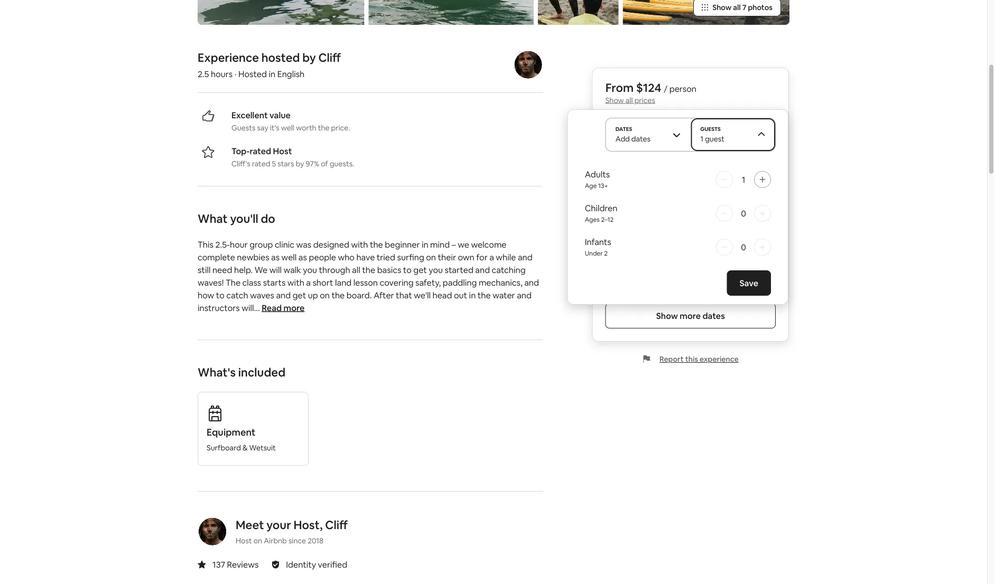 Task type: vqa. For each thing, say whether or not it's contained in the screenshot.


Task type: locate. For each thing, give the bounding box(es) containing it.
1 vertical spatial group
[[250, 239, 273, 250]]

2 horizontal spatial show
[[713, 3, 732, 12]]

1 horizontal spatial 1
[[742, 174, 745, 185]]

private
[[637, 210, 658, 219]]

0 horizontal spatial for
[[476, 252, 488, 263]]

2 vertical spatial show
[[656, 311, 678, 321]]

all inside from $124 / person show all prices
[[626, 95, 633, 105]]

dates inside dates add dates
[[632, 134, 651, 144]]

and
[[518, 252, 533, 263], [475, 265, 490, 276], [524, 277, 539, 288], [276, 290, 291, 301], [517, 290, 532, 301]]

2 you from the left
[[429, 265, 443, 276]]

meet
[[236, 518, 264, 533]]

as up the will on the top of page
[[271, 252, 280, 263]]

·
[[235, 69, 237, 80]]

1 vertical spatial 9:00
[[606, 200, 618, 208]]

2 vertical spatial $124
[[729, 246, 745, 255]]

0 vertical spatial 9:00
[[606, 142, 618, 150]]

0 inside children group
[[741, 208, 746, 219]]

1 0 from the top
[[741, 208, 746, 219]]

paddling
[[443, 277, 477, 288]]

all left prices
[[626, 95, 633, 105]]

1 vertical spatial nov
[[624, 246, 638, 255]]

1 horizontal spatial dates
[[703, 311, 725, 321]]

land
[[335, 277, 352, 288]]

in
[[269, 69, 275, 80], [422, 239, 428, 250], [469, 290, 476, 301]]

guests down the excellent
[[232, 123, 256, 133]]

guests 1 guest
[[701, 126, 725, 144]]

tried
[[377, 252, 395, 263]]

guests inside the excellent value guests say it's well worth the price.
[[232, 123, 256, 133]]

for
[[622, 210, 631, 219], [476, 252, 488, 263]]

a inside 9:00 am–11:30 am book for a private group
[[632, 210, 636, 219]]

dates
[[616, 126, 632, 132]]

nov left "20"
[[624, 246, 638, 255]]

0 horizontal spatial as
[[271, 252, 280, 263]]

0 vertical spatial $124
[[636, 80, 662, 95]]

with
[[351, 239, 368, 250], [287, 277, 304, 288]]

with down walk
[[287, 277, 304, 288]]

0 horizontal spatial all
[[352, 265, 360, 276]]

am–11:30 down 18
[[620, 142, 647, 150]]

0 for infants
[[741, 242, 746, 253]]

board.
[[347, 290, 372, 301]]

1 vertical spatial $124 / person
[[729, 246, 776, 255]]

more inside button
[[284, 303, 305, 314]]

need
[[212, 265, 232, 276]]

1 horizontal spatial group
[[660, 210, 678, 219]]

excellent
[[232, 110, 268, 121]]

am–11:30
[[620, 142, 647, 150], [620, 200, 647, 208]]

1 vertical spatial am–11:30
[[620, 200, 647, 208]]

/
[[664, 83, 668, 94], [747, 131, 751, 140], [747, 188, 751, 198], [747, 246, 751, 255]]

a up up
[[306, 277, 311, 288]]

1 horizontal spatial to
[[403, 265, 412, 276]]

2.5-
[[215, 239, 230, 250]]

0 vertical spatial get
[[413, 265, 427, 276]]

am right add
[[648, 142, 658, 150]]

with up the have
[[351, 239, 368, 250]]

this 2.5-hour group clinic was designed with the beginner in mind – we welcome complete newbies as well as people who have tried surfing on their own for a while and still need help. we will walk you through all the basics to get you started and catching waves!  the class starts with a short land lesson covering safety, paddling mechanics, and how to catch waves and get up on the board.  after that we'll head out in the water and instructors will…
[[198, 239, 539, 314]]

0 vertical spatial nov
[[620, 131, 634, 140]]

on down the "mind"
[[426, 252, 436, 263]]

nov left 18
[[620, 131, 634, 140]]

1 inside adults group
[[742, 174, 745, 185]]

show up report
[[656, 311, 678, 321]]

you up safety,
[[429, 265, 443, 276]]

mechanics,
[[479, 277, 523, 288]]

2 vertical spatial on
[[254, 537, 262, 546]]

0 vertical spatial on
[[426, 252, 436, 263]]

and up mechanics,
[[475, 265, 490, 276]]

1 horizontal spatial show
[[656, 311, 678, 321]]

book for a private group link
[[606, 210, 678, 219]]

0 vertical spatial show
[[713, 3, 732, 12]]

0 horizontal spatial host
[[236, 537, 252, 546]]

we
[[458, 239, 469, 250]]

0 horizontal spatial guests
[[232, 123, 256, 133]]

0 vertical spatial dates
[[632, 134, 651, 144]]

0 horizontal spatial group
[[250, 239, 273, 250]]

guests up guest
[[701, 126, 721, 132]]

host up stars
[[273, 146, 292, 157]]

am–11:30 up the book for a private group link
[[620, 200, 647, 208]]

nov for sat,
[[620, 131, 634, 140]]

in down hosted at the top left of the page
[[269, 69, 275, 80]]

you right walk
[[303, 265, 317, 276]]

mon, nov 20
[[606, 246, 648, 255]]

for right book
[[622, 210, 631, 219]]

dates for dates add dates
[[632, 134, 651, 144]]

1 horizontal spatial more
[[680, 311, 701, 321]]

nov inside sat, nov 18 9:00 am–11:30 am
[[620, 131, 634, 140]]

13+
[[598, 182, 608, 190]]

dates
[[632, 134, 651, 144], [703, 311, 725, 321]]

1 vertical spatial choose
[[741, 206, 767, 216]]

the left price.
[[318, 123, 330, 133]]

0
[[741, 208, 746, 219], [741, 242, 746, 253]]

0 vertical spatial for
[[622, 210, 631, 219]]

help.
[[234, 265, 253, 276]]

1 vertical spatial host
[[236, 537, 252, 546]]

well up walk
[[282, 252, 297, 263]]

infants group
[[585, 237, 771, 258]]

waves!
[[198, 277, 224, 288]]

1 horizontal spatial for
[[622, 210, 631, 219]]

do
[[261, 211, 275, 226]]

excellent value guests say it's well worth the price.
[[232, 110, 350, 133]]

a
[[632, 210, 636, 219], [490, 252, 494, 263], [306, 277, 311, 288]]

9:00 inside sat, nov 18 9:00 am–11:30 am
[[606, 142, 618, 150]]

on
[[426, 252, 436, 263], [320, 290, 330, 301], [254, 537, 262, 546]]

infants
[[585, 237, 611, 247]]

for down 'welcome'
[[476, 252, 488, 263]]

1 choose from the top
[[741, 149, 767, 158]]

the left water
[[478, 290, 491, 301]]

0 horizontal spatial with
[[287, 277, 304, 288]]

what
[[198, 211, 228, 226]]

catch
[[226, 290, 248, 301]]

your
[[267, 518, 291, 533]]

as down was
[[299, 252, 307, 263]]

top-
[[232, 146, 250, 157]]

2 horizontal spatial a
[[632, 210, 636, 219]]

0 horizontal spatial show
[[606, 95, 624, 105]]

0 vertical spatial choose
[[741, 149, 767, 158]]

20
[[640, 246, 648, 255]]

more up report this experience button on the right bottom of the page
[[680, 311, 701, 321]]

0 horizontal spatial on
[[254, 537, 262, 546]]

host
[[273, 146, 292, 157], [236, 537, 252, 546]]

1 inside guests 1 guest
[[701, 134, 704, 144]]

2 vertical spatial choose
[[741, 264, 767, 273]]

in left the "mind"
[[422, 239, 428, 250]]

1 vertical spatial show
[[606, 95, 624, 105]]

learn more about the host, cliff. image
[[513, 50, 543, 80], [513, 50, 543, 80], [198, 518, 227, 547], [198, 518, 227, 547]]

1 vertical spatial in
[[422, 239, 428, 250]]

get up safety,
[[413, 265, 427, 276]]

report this experience
[[660, 355, 739, 364]]

1 am from the top
[[648, 142, 658, 150]]

designed
[[313, 239, 349, 250]]

started
[[445, 265, 474, 276]]

0 vertical spatial all
[[733, 3, 741, 12]]

get left up
[[293, 290, 306, 301]]

more for show
[[680, 311, 701, 321]]

1 vertical spatial 0
[[741, 242, 746, 253]]

0 vertical spatial 1
[[701, 134, 704, 144]]

$124 inside from $124 / person show all prices
[[636, 80, 662, 95]]

experience photo 1 image
[[369, 0, 534, 25], [369, 0, 534, 25]]

0 vertical spatial host
[[273, 146, 292, 157]]

/ person
[[747, 131, 776, 140]]

0 horizontal spatial in
[[269, 69, 275, 80]]

show more dates link
[[606, 303, 776, 329]]

9:00 up book
[[606, 200, 618, 208]]

1 vertical spatial well
[[282, 252, 297, 263]]

show for show all 7 photos
[[713, 3, 732, 12]]

2 vertical spatial in
[[469, 290, 476, 301]]

0 vertical spatial $124 / person
[[729, 188, 776, 198]]

1 choose link from the top
[[732, 144, 776, 162]]

on right up
[[320, 290, 330, 301]]

0 horizontal spatial dates
[[632, 134, 651, 144]]

experience photo 4 image
[[623, 0, 790, 25], [623, 0, 790, 25]]

1 am–11:30 from the top
[[620, 142, 647, 150]]

the down land
[[332, 290, 345, 301]]

1
[[701, 134, 704, 144], [742, 174, 745, 185]]

1 vertical spatial 1
[[742, 174, 745, 185]]

0 vertical spatial well
[[281, 123, 294, 133]]

1 horizontal spatial guests
[[701, 126, 721, 132]]

2 horizontal spatial in
[[469, 290, 476, 301]]

waves
[[250, 290, 274, 301]]

and up read more
[[276, 290, 291, 301]]

2 0 from the top
[[741, 242, 746, 253]]

1 horizontal spatial as
[[299, 252, 307, 263]]

through
[[319, 265, 350, 276]]

in right out
[[469, 290, 476, 301]]

2 choose from the top
[[741, 206, 767, 216]]

$124
[[636, 80, 662, 95], [729, 188, 745, 198], [729, 246, 745, 255]]

experience hosted by cliff 2.5 hours · hosted in english
[[198, 50, 341, 80]]

of
[[321, 159, 328, 169]]

stars
[[278, 159, 294, 169]]

nov for mon,
[[624, 246, 638, 255]]

equipment
[[207, 427, 256, 439]]

from $124 / person show all prices
[[606, 80, 697, 105]]

choose for am
[[741, 206, 767, 216]]

0 inside infants group
[[741, 242, 746, 253]]

show down from
[[606, 95, 624, 105]]

1 horizontal spatial with
[[351, 239, 368, 250]]

host down the meet
[[236, 537, 252, 546]]

to down surfing
[[403, 265, 412, 276]]

surfing
[[397, 252, 424, 263]]

rated left 5
[[252, 159, 270, 169]]

0 horizontal spatial get
[[293, 290, 306, 301]]

well right it's
[[281, 123, 294, 133]]

am inside sat, nov 18 9:00 am–11:30 am
[[648, 142, 658, 150]]

choose
[[741, 149, 767, 158], [741, 206, 767, 216], [741, 264, 767, 273]]

group up the newbies
[[250, 239, 273, 250]]

3 choose link from the top
[[732, 260, 776, 277]]

1 horizontal spatial all
[[626, 95, 633, 105]]

group right private on the top of the page
[[660, 210, 678, 219]]

under
[[585, 249, 603, 258]]

all left 7
[[733, 3, 741, 12]]

a down 'welcome'
[[490, 252, 494, 263]]

this
[[198, 239, 213, 250]]

choose link
[[732, 144, 776, 162], [732, 202, 776, 220], [732, 260, 776, 277]]

covering
[[380, 277, 414, 288]]

/ inside from $124 / person show all prices
[[664, 83, 668, 94]]

0 vertical spatial rated
[[250, 146, 271, 157]]

0 vertical spatial am–11:30
[[620, 142, 647, 150]]

experience cover photo image
[[198, 0, 364, 25], [198, 0, 364, 25]]

0 vertical spatial a
[[632, 210, 636, 219]]

1 horizontal spatial get
[[413, 265, 427, 276]]

1 vertical spatial for
[[476, 252, 488, 263]]

1 horizontal spatial host
[[273, 146, 292, 157]]

1 horizontal spatial a
[[490, 252, 494, 263]]

experience photo 3 image
[[538, 0, 619, 25], [538, 0, 619, 25]]

class
[[242, 277, 261, 288]]

after
[[374, 290, 394, 301]]

2 am–11:30 from the top
[[620, 200, 647, 208]]

1 vertical spatial all
[[626, 95, 633, 105]]

1 vertical spatial to
[[216, 290, 225, 301]]

1 vertical spatial am
[[648, 200, 658, 208]]

all down the have
[[352, 265, 360, 276]]

read more
[[262, 303, 305, 314]]

0 vertical spatial group
[[660, 210, 678, 219]]

infants under 2
[[585, 237, 611, 258]]

$124 / person
[[729, 188, 776, 198], [729, 246, 776, 255]]

2 vertical spatial all
[[352, 265, 360, 276]]

group inside this 2.5-hour group clinic was designed with the beginner in mind – we welcome complete newbies as well as people who have tried surfing on their own for a while and still need help. we will walk you through all the basics to get you started and catching waves!  the class starts with a short land lesson covering safety, paddling mechanics, and how to catch waves and get up on the board.  after that we'll head out in the water and instructors will…
[[250, 239, 273, 250]]

0 vertical spatial with
[[351, 239, 368, 250]]

0 horizontal spatial more
[[284, 303, 305, 314]]

to up instructors in the left of the page
[[216, 290, 225, 301]]

2 vertical spatial choose link
[[732, 260, 776, 277]]

2 am from the top
[[648, 200, 658, 208]]

2 choose link from the top
[[732, 202, 776, 220]]

the
[[226, 277, 241, 288]]

all inside this 2.5-hour group clinic was designed with the beginner in mind – we welcome complete newbies as well as people who have tried surfing on their own for a while and still need help. we will walk you through all the basics to get you started and catching waves!  the class starts with a short land lesson covering safety, paddling mechanics, and how to catch waves and get up on the board.  after that we'll head out in the water and instructors will…
[[352, 265, 360, 276]]

the
[[318, 123, 330, 133], [370, 239, 383, 250], [362, 265, 375, 276], [332, 290, 345, 301], [478, 290, 491, 301]]

0 horizontal spatial a
[[306, 277, 311, 288]]

1 vertical spatial choose link
[[732, 202, 776, 220]]

1 horizontal spatial you
[[429, 265, 443, 276]]

identity
[[286, 560, 316, 571]]

am up private on the top of the page
[[648, 200, 658, 208]]

catching
[[492, 265, 526, 276]]

children ages 2–12
[[585, 203, 618, 224]]

beginner
[[385, 239, 420, 250]]

dates right add
[[632, 134, 651, 144]]

0 vertical spatial am
[[648, 142, 658, 150]]

0 horizontal spatial 1
[[701, 134, 704, 144]]

ages
[[585, 216, 600, 224]]

adults
[[585, 169, 610, 180]]

9:00
[[606, 142, 618, 150], [606, 200, 618, 208]]

you
[[303, 265, 317, 276], [429, 265, 443, 276]]

host inside meet your host, cliff host on airbnb since 2018
[[236, 537, 252, 546]]

rated down say
[[250, 146, 271, 157]]

show left 7
[[713, 3, 732, 12]]

person inside from $124 / person show all prices
[[670, 83, 697, 94]]

0 vertical spatial choose link
[[732, 144, 776, 162]]

1 vertical spatial on
[[320, 290, 330, 301]]

welcome
[[471, 239, 507, 250]]

host inside top-rated host cliff's rated 5 stars by 97% of guests.
[[273, 146, 292, 157]]

2 9:00 from the top
[[606, 200, 618, 208]]

1 vertical spatial rated
[[252, 159, 270, 169]]

a left private on the top of the page
[[632, 210, 636, 219]]

0 vertical spatial 0
[[741, 208, 746, 219]]

on left airbnb at bottom left
[[254, 537, 262, 546]]

dates up experience at the bottom right of page
[[703, 311, 725, 321]]

choose link for 18
[[732, 144, 776, 162]]

more right read
[[284, 303, 305, 314]]

1 9:00 from the top
[[606, 142, 618, 150]]

0 horizontal spatial you
[[303, 265, 317, 276]]

1 vertical spatial dates
[[703, 311, 725, 321]]

well
[[281, 123, 294, 133], [282, 252, 297, 263]]

worth
[[296, 123, 316, 133]]

0 for children
[[741, 208, 746, 219]]

0 vertical spatial in
[[269, 69, 275, 80]]

1 vertical spatial with
[[287, 277, 304, 288]]

3 choose from the top
[[741, 264, 767, 273]]

9:00 down sat,
[[606, 142, 618, 150]]

rated
[[250, 146, 271, 157], [252, 159, 270, 169]]

children group
[[585, 203, 771, 224]]



Task type: describe. For each thing, give the bounding box(es) containing it.
adults age 13+
[[585, 169, 610, 190]]

guest
[[705, 134, 725, 144]]

clinic
[[275, 239, 294, 250]]

show all prices button
[[606, 95, 655, 105]]

mon,
[[606, 246, 623, 255]]

what you'll do
[[198, 211, 275, 226]]

this
[[685, 355, 698, 364]]

group inside 9:00 am–11:30 am book for a private group
[[660, 210, 678, 219]]

how
[[198, 290, 214, 301]]

short
[[313, 277, 333, 288]]

save
[[740, 278, 758, 289]]

2.5
[[198, 69, 209, 80]]

read more button
[[262, 302, 305, 315]]

choose link for am
[[732, 202, 776, 220]]

that
[[396, 290, 412, 301]]

reviews
[[227, 560, 259, 571]]

the inside the excellent value guests say it's well worth the price.
[[318, 123, 330, 133]]

137
[[212, 560, 225, 571]]

newbies
[[237, 252, 269, 263]]

hosted
[[238, 69, 267, 80]]

show all 7 photos link
[[694, 0, 781, 17]]

97%
[[306, 159, 319, 169]]

by
[[296, 159, 304, 169]]

meet your host, cliff host on airbnb since 2018
[[236, 518, 348, 546]]

2 as from the left
[[299, 252, 307, 263]]

2
[[604, 249, 608, 258]]

own
[[458, 252, 475, 263]]

the up lesson
[[362, 265, 375, 276]]

1 vertical spatial a
[[490, 252, 494, 263]]

more for read
[[284, 303, 305, 314]]

guests.
[[330, 159, 354, 169]]

prices
[[635, 95, 655, 105]]

experience
[[198, 50, 259, 65]]

wetsuit
[[249, 444, 276, 453]]

the up tried on the top
[[370, 239, 383, 250]]

1 as from the left
[[271, 252, 280, 263]]

2 horizontal spatial on
[[426, 252, 436, 263]]

and right while
[[518, 252, 533, 263]]

7
[[742, 3, 747, 12]]

am–11:30 inside 9:00 am–11:30 am book for a private group
[[620, 200, 647, 208]]

dates add dates
[[616, 126, 651, 144]]

host,
[[294, 518, 323, 533]]

experience
[[700, 355, 739, 364]]

basics
[[377, 265, 401, 276]]

what's
[[198, 365, 236, 380]]

cliff's
[[232, 159, 250, 169]]

am inside 9:00 am–11:30 am book for a private group
[[648, 200, 658, 208]]

book
[[606, 210, 621, 219]]

in inside experience hosted by cliff 2.5 hours · hosted in english
[[269, 69, 275, 80]]

people
[[309, 252, 336, 263]]

and down catching
[[524, 277, 539, 288]]

add
[[616, 134, 630, 144]]

137 reviews
[[212, 560, 259, 571]]

1 horizontal spatial on
[[320, 290, 330, 301]]

value
[[270, 110, 291, 121]]

guests inside guests 1 guest
[[701, 126, 721, 132]]

surfboard
[[207, 444, 241, 453]]

we
[[255, 265, 268, 276]]

1 vertical spatial $124
[[729, 188, 745, 198]]

adults group
[[585, 169, 771, 190]]

show inside from $124 / person show all prices
[[606, 95, 624, 105]]

well inside the excellent value guests say it's well worth the price.
[[281, 123, 294, 133]]

their
[[438, 252, 456, 263]]

you'll
[[230, 211, 258, 226]]

1 vertical spatial get
[[293, 290, 306, 301]]

price.
[[331, 123, 350, 133]]

for inside this 2.5-hour group clinic was designed with the beginner in mind – we welcome complete newbies as well as people who have tried surfing on their own for a while and still need help. we will walk you through all the basics to get you started and catching waves!  the class starts with a short land lesson covering safety, paddling mechanics, and how to catch waves and get up on the board.  after that we'll head out in the water and instructors will…
[[476, 252, 488, 263]]

sat, nov 18 9:00 am–11:30 am
[[606, 131, 658, 150]]

18
[[636, 131, 643, 140]]

safety,
[[415, 277, 441, 288]]

9:00 am–11:30 am book for a private group
[[606, 200, 678, 219]]

hour
[[230, 239, 248, 250]]

will…
[[242, 303, 260, 314]]

2–12
[[601, 216, 614, 224]]

&
[[243, 444, 248, 453]]

still
[[198, 265, 211, 276]]

0 vertical spatial to
[[403, 265, 412, 276]]

from
[[606, 80, 634, 95]]

top-rated host cliff's rated 5 stars by 97% of guests.
[[232, 146, 354, 169]]

1 horizontal spatial in
[[422, 239, 428, 250]]

choose for 18
[[741, 149, 767, 158]]

report this experience button
[[643, 355, 739, 364]]

and right water
[[517, 290, 532, 301]]

head
[[433, 290, 452, 301]]

0 horizontal spatial to
[[216, 290, 225, 301]]

show all 7 photos
[[713, 3, 773, 12]]

photos
[[748, 3, 773, 12]]

for inside 9:00 am–11:30 am book for a private group
[[622, 210, 631, 219]]

2 vertical spatial a
[[306, 277, 311, 288]]

since
[[289, 537, 306, 546]]

out
[[454, 290, 467, 301]]

instructors
[[198, 303, 240, 314]]

walk
[[284, 265, 301, 276]]

while
[[496, 252, 516, 263]]

1 you from the left
[[303, 265, 317, 276]]

dates for show more dates
[[703, 311, 725, 321]]

identity verified
[[286, 560, 347, 571]]

have
[[356, 252, 375, 263]]

am–11:30 inside sat, nov 18 9:00 am–11:30 am
[[620, 142, 647, 150]]

1 $124 / person from the top
[[729, 188, 776, 198]]

well inside this 2.5-hour group clinic was designed with the beginner in mind – we welcome complete newbies as well as people who have tried surfing on their own for a while and still need help. we will walk you through all the basics to get you started and catching waves!  the class starts with a short land lesson covering safety, paddling mechanics, and how to catch waves and get up on the board.  after that we'll head out in the water and instructors will…
[[282, 252, 297, 263]]

9:00 inside 9:00 am–11:30 am book for a private group
[[606, 200, 618, 208]]

english
[[277, 69, 305, 80]]

5
[[272, 159, 276, 169]]

was
[[296, 239, 311, 250]]

–
[[452, 239, 456, 250]]

say
[[257, 123, 268, 133]]

2 $124 / person from the top
[[729, 246, 776, 255]]

what's included
[[198, 365, 285, 380]]

lesson
[[353, 277, 378, 288]]

complete
[[198, 252, 235, 263]]

on inside meet your host, cliff host on airbnb since 2018
[[254, 537, 262, 546]]

show for show more dates
[[656, 311, 678, 321]]

2 horizontal spatial all
[[733, 3, 741, 12]]

water
[[493, 290, 515, 301]]



